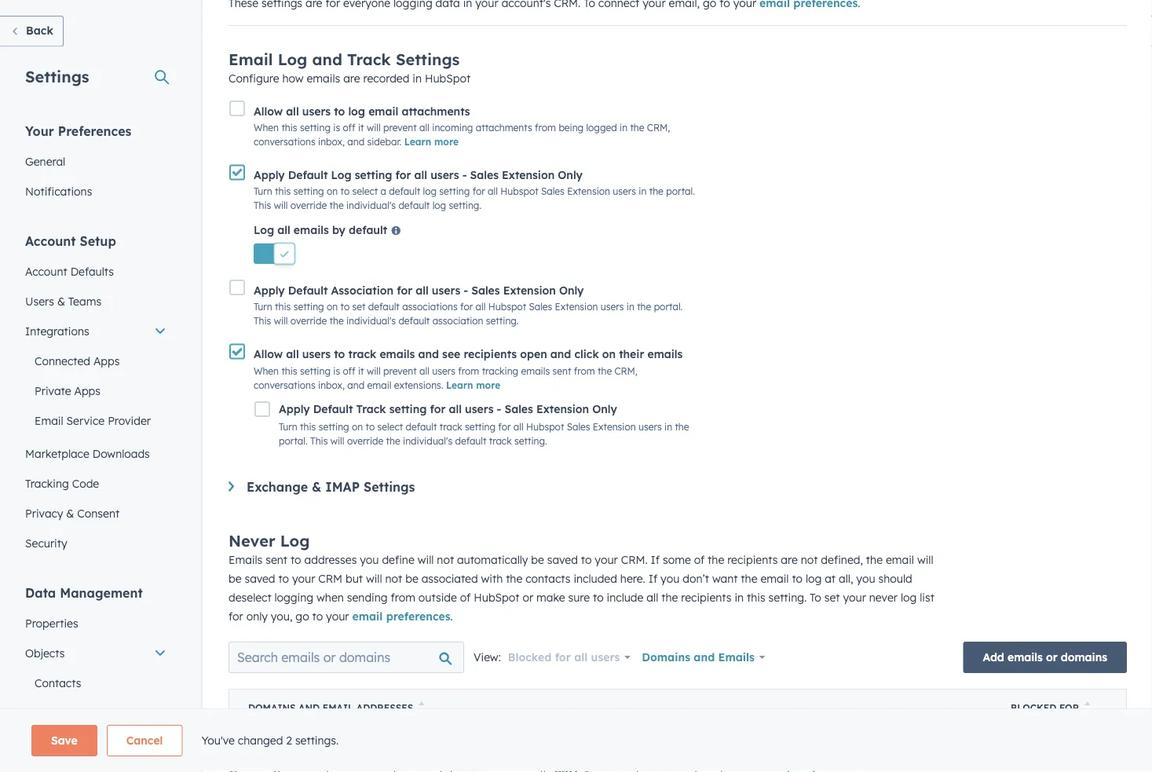 Task type: describe. For each thing, give the bounding box(es) containing it.
setting. inside the emails sent to addresses you define will not automatically be saved to your crm. if some of the recipients are not defined, the email will be saved to your crm but will not be associated with the contacts included here. if you don't want the email to log at all, you should deselect logging when sending from outside of hubspot or make sure to include all the recipients in this setting. to set your never log list for only you, go to your
[[769, 591, 807, 605]]

settings down back
[[25, 66, 89, 86]]

emails up extensions.
[[380, 347, 415, 361]]

make
[[537, 591, 565, 605]]

extension down click
[[537, 402, 589, 416]]

don't
[[683, 572, 710, 586]]

1 vertical spatial if
[[649, 572, 658, 586]]

domains and email addresses
[[248, 702, 414, 714]]

apps for connected apps
[[93, 354, 120, 368]]

the inside when this setting is off it will prevent all users from tracking emails sent from the crm, conversations inbox, and email extensions.
[[598, 365, 612, 377]]

only for apply default track setting for all users - sales extension only turn this setting on to select default track setting for all hubspot sales extension users in the portal. this will override the individual's default track setting.
[[593, 402, 617, 416]]

general
[[25, 154, 65, 168]]

all inside 'when this setting is off it will prevent all incoming attachments from being logged in the crm, conversations inbox, and sidebar.'
[[420, 122, 430, 133]]

when this setting is off it will prevent all users from tracking emails sent from the crm, conversations inbox, and email extensions.
[[254, 365, 638, 391]]

it for email
[[358, 365, 364, 377]]

& for users
[[57, 294, 65, 308]]

1 horizontal spatial be
[[406, 572, 419, 586]]

from down click
[[574, 365, 595, 377]]

in inside apply default track setting for all users - sales extension only turn this setting on to select default track setting for all hubspot sales extension users in the portal. this will override the individual's default track setting.
[[665, 421, 673, 432]]

more for from
[[476, 379, 501, 391]]

domains and emails button
[[632, 642, 776, 673]]

and inside email log and track settings configure how emails are recorded in hubspot
[[312, 50, 343, 69]]

with
[[481, 572, 503, 586]]

service
[[66, 414, 105, 427]]

crm.
[[621, 553, 648, 567]]

blocked for all users
[[508, 651, 620, 664]]

automatically
[[457, 553, 528, 567]]

private apps
[[35, 384, 101, 398]]

marketplace downloads
[[25, 447, 150, 460]]

emails inside popup button
[[719, 651, 755, 664]]

1 vertical spatial of
[[460, 591, 471, 605]]

here.
[[621, 572, 646, 586]]

turn this setting on to select a default log setting for all hubspot sales extension users in the portal. this will override the individual's default log setting.
[[254, 186, 695, 212]]

on right click
[[603, 347, 616, 361]]

1 horizontal spatial you
[[661, 572, 680, 586]]

from down allow all users to track emails and see recipients open and click on their emails
[[458, 365, 480, 377]]

account defaults
[[25, 264, 114, 278]]

being
[[559, 122, 584, 133]]

domains
[[1061, 651, 1108, 664]]

and inside 'when this setting is off it will prevent all incoming attachments from being logged in the crm, conversations inbox, and sidebar.'
[[348, 136, 365, 148]]

allow all users to log email attachments
[[254, 104, 470, 118]]

view:
[[474, 651, 501, 664]]

it for sidebar.
[[358, 122, 364, 133]]

emails inside when this setting is off it will prevent all users from tracking emails sent from the crm, conversations inbox, and email extensions.
[[521, 365, 550, 377]]

for up associations
[[397, 283, 413, 297]]

in inside the emails sent to addresses you define will not automatically be saved to your crm. if some of the recipients are not defined, the email will be saved to your crm but will not be associated with the contacts included here. if you don't want the email to log at all, you should deselect logging when sending from outside of hubspot or make sure to include all the recipients in this setting. to set your never log list for only you, go to your
[[735, 591, 744, 605]]

emails left 'by'
[[294, 223, 329, 237]]

all inside the emails sent to addresses you define will not automatically be saved to your crm. if some of the recipients are not defined, the email will be saved to your crm but will not be associated with the contacts included here. if you don't want the email to log at all, you should deselect logging when sending from outside of hubspot or make sure to include all the recipients in this setting. to set your never log list for only you, go to your
[[647, 591, 659, 605]]

are inside the emails sent to addresses you define will not automatically be saved to your crm. if some of the recipients are not defined, the email will be saved to your crm but will not be associated with the contacts included here. if you don't want the email to log at all, you should deselect logging when sending from outside of hubspot or make sure to include all the recipients in this setting. to set your never log list for only you, go to your
[[781, 553, 798, 567]]

exchange & imap settings
[[247, 479, 415, 495]]

to inside apply default track setting for all users - sales extension only turn this setting on to select default track setting for all hubspot sales extension users in the portal. this will override the individual's default track setting.
[[366, 421, 375, 432]]

Search emails or domains search field
[[229, 642, 464, 673]]

2 horizontal spatial you
[[857, 572, 876, 586]]

portal. inside turn this setting on to select a default log setting for all hubspot sales extension users in the portal. this will override the individual's default log setting.
[[667, 186, 695, 197]]

log up 'by'
[[331, 168, 352, 182]]

email up should
[[886, 553, 915, 567]]

will inside apply default track setting for all users - sales extension only turn this setting on to select default track setting for all hubspot sales extension users in the portal. this will override the individual's default track setting.
[[331, 435, 345, 447]]

at
[[825, 572, 836, 586]]

click
[[575, 347, 599, 361]]

associations
[[402, 301, 458, 313]]

add emails or domains button
[[964, 642, 1128, 673]]

- inside apply default association for all users - sales extension only turn this setting on to set default associations for all hubspot sales extension users in the portal. this will override the individual's default association setting.
[[464, 283, 468, 297]]

email for service
[[35, 414, 63, 427]]

sent inside when this setting is off it will prevent all users from tracking emails sent from the crm, conversations inbox, and email extensions.
[[553, 365, 572, 377]]

association
[[433, 315, 484, 327]]

save button
[[31, 725, 97, 757]]

see
[[442, 347, 461, 361]]

your down when
[[326, 610, 349, 623]]

users inside turn this setting on to select a default log setting for all hubspot sales extension users in the portal. this will override the individual's default log setting.
[[613, 186, 637, 197]]

hubspot inside apply default track setting for all users - sales extension only turn this setting on to select default track setting for all hubspot sales extension users in the portal. this will override the individual's default track setting.
[[526, 421, 564, 432]]

email right want
[[761, 572, 789, 586]]

all inside popup button
[[575, 651, 588, 664]]

0 horizontal spatial not
[[385, 572, 403, 586]]

properties link
[[16, 609, 176, 638]]

sales up open at the left top
[[529, 301, 553, 313]]

but
[[346, 572, 363, 586]]

all inside turn this setting on to select a default log setting for all hubspot sales extension users in the portal. this will override the individual's default log setting.
[[488, 186, 498, 197]]

default right a
[[389, 186, 421, 197]]

companies link
[[16, 698, 176, 728]]

email inside when this setting is off it will prevent all users from tracking emails sent from the crm, conversations inbox, and email extensions.
[[367, 379, 392, 391]]

users
[[25, 294, 54, 308]]

emails sent to addresses you define will not automatically be saved to your crm. if some of the recipients are not defined, the email will be saved to your crm but will not be associated with the contacts included here. if you don't want the email to log at all, you should deselect logging when sending from outside of hubspot or make sure to include all the recipients in this setting. to set your never log list for only you, go to your
[[229, 553, 935, 623]]

allow for allow all users to track emails and see recipients open and click on their emails
[[254, 347, 283, 361]]

setting. inside apply default association for all users - sales extension only turn this setting on to set default associations for all hubspot sales extension users in the portal. this will override the individual's default association setting.
[[486, 315, 519, 327]]

learn more for users
[[446, 379, 501, 391]]

contacts
[[526, 572, 571, 586]]

caret image
[[229, 482, 234, 492]]

account defaults link
[[16, 257, 176, 286]]

override inside apply default association for all users - sales extension only turn this setting on to set default associations for all hubspot sales extension users in the portal. this will override the individual's default association setting.
[[291, 315, 327, 327]]

log inside email log and track settings configure how emails are recorded in hubspot
[[278, 50, 308, 69]]

users inside blocked for all users popup button
[[591, 651, 620, 664]]

their
[[619, 347, 645, 361]]

addresses
[[305, 553, 357, 567]]

preferences
[[58, 123, 132, 139]]

emails inside the emails sent to addresses you define will not automatically be saved to your crm. if some of the recipients are not defined, the email will be saved to your crm but will not be associated with the contacts included here. if you don't want the email to log at all, you should deselect logging when sending from outside of hubspot or make sure to include all the recipients in this setting. to set your never log list for only you, go to your
[[229, 553, 263, 567]]

you've changed 2 settings.
[[201, 734, 339, 748]]

setting inside apply default association for all users - sales extension only turn this setting on to set default associations for all hubspot sales extension users in the portal. this will override the individual's default association setting.
[[294, 301, 324, 313]]

turn inside turn this setting on to select a default log setting for all hubspot sales extension users in the portal. this will override the individual's default log setting.
[[254, 186, 272, 197]]

all,
[[839, 572, 854, 586]]

allow for allow all users to log email attachments
[[254, 104, 283, 118]]

security
[[25, 536, 67, 550]]

log all emails by default
[[254, 223, 388, 237]]

track inside apply default track setting for all users - sales extension only turn this setting on to select default track setting for all hubspot sales extension users in the portal. this will override the individual's default track setting.
[[356, 402, 386, 416]]

notifications link
[[16, 176, 176, 206]]

emails inside email log and track settings configure how emails are recorded in hubspot
[[307, 72, 340, 85]]

data management
[[25, 585, 143, 601]]

blocked for button
[[993, 689, 1127, 724]]

individual's inside apply default track setting for all users - sales extension only turn this setting on to select default track setting for all hubspot sales extension users in the portal. this will override the individual's default track setting.
[[403, 435, 453, 447]]

management
[[60, 585, 143, 601]]

1 vertical spatial track
[[440, 421, 463, 432]]

email inside button
[[323, 702, 354, 714]]

open
[[520, 347, 547, 361]]

private apps link
[[16, 376, 176, 406]]

default down when this setting is off it will prevent all users from tracking emails sent from the crm, conversations inbox, and email extensions.
[[455, 435, 487, 447]]

default down extensions.
[[406, 421, 437, 432]]

blocked for blocked for all users
[[508, 651, 552, 664]]

only
[[246, 610, 268, 623]]

extensions.
[[394, 379, 444, 391]]

privacy & consent link
[[16, 499, 176, 528]]

0 horizontal spatial attachments
[[402, 104, 470, 118]]

and inside button
[[299, 702, 320, 714]]

this inside 'when this setting is off it will prevent all incoming attachments from being logged in the crm, conversations inbox, and sidebar.'
[[282, 122, 298, 133]]

your up logging
[[292, 572, 315, 586]]

setting inside when this setting is off it will prevent all users from tracking emails sent from the crm, conversations inbox, and email extensions.
[[300, 365, 331, 377]]

your up the included
[[595, 553, 618, 567]]

emails right their
[[648, 347, 683, 361]]

settings.
[[295, 734, 339, 748]]

turn inside apply default track setting for all users - sales extension only turn this setting on to select default track setting for all hubspot sales extension users in the portal. this will override the individual's default track setting.
[[279, 421, 298, 432]]

you've
[[201, 734, 235, 748]]

- for track
[[497, 402, 502, 416]]

default down associations
[[399, 315, 430, 327]]

prevent for email
[[383, 365, 417, 377]]

sidebar.
[[367, 136, 402, 148]]

how
[[282, 72, 304, 85]]

default down apply default log setting for all users - sales extension only
[[399, 200, 430, 212]]

hubspot inside turn this setting on to select a default log setting for all hubspot sales extension users in the portal. this will override the individual's default log setting.
[[501, 186, 539, 197]]

on inside turn this setting on to select a default log setting for all hubspot sales extension users in the portal. this will override the individual's default log setting.
[[327, 186, 338, 197]]

for inside the emails sent to addresses you define will not automatically be saved to your crm. if some of the recipients are not defined, the email will be saved to your crm but will not be associated with the contacts included here. if you don't want the email to log at all, you should deselect logging when sending from outside of hubspot or make sure to include all the recipients in this setting. to set your never log list for only you, go to your
[[229, 610, 243, 623]]

press to sort. image for domains and email addresses
[[419, 702, 425, 713]]

0 horizontal spatial be
[[229, 572, 242, 586]]

override inside turn this setting on to select a default log setting for all hubspot sales extension users in the portal. this will override the individual's default log setting.
[[291, 200, 327, 212]]

properties
[[25, 616, 78, 630]]

code
[[72, 477, 99, 490]]

apply default log setting for all users - sales extension only
[[254, 168, 583, 182]]

or inside the emails sent to addresses you define will not automatically be saved to your crm. if some of the recipients are not defined, the email will be saved to your crm but will not be associated with the contacts included here. if you don't want the email to log at all, you should deselect logging when sending from outside of hubspot or make sure to include all the recipients in this setting. to set your never log list for only you, go to your
[[523, 591, 534, 605]]

your preferences
[[25, 123, 132, 139]]

this inside apply default association for all users - sales extension only turn this setting on to set default associations for all hubspot sales extension users in the portal. this will override the individual's default association setting.
[[275, 301, 291, 313]]

log up addresses
[[280, 531, 310, 551]]

downloads
[[93, 447, 150, 460]]

sales up turn this setting on to select a default log setting for all hubspot sales extension users in the portal. this will override the individual's default log setting. in the top of the page
[[470, 168, 499, 182]]

included
[[574, 572, 618, 586]]

for up the association
[[461, 301, 473, 313]]

set inside the emails sent to addresses you define will not automatically be saved to your crm. if some of the recipients are not defined, the email will be saved to your crm but will not be associated with the contacts included here. if you don't want the email to log at all, you should deselect logging when sending from outside of hubspot or make sure to include all the recipients in this setting. to set your never log list for only you, go to your
[[825, 591, 840, 605]]

tracking
[[482, 365, 519, 377]]

more for attachments
[[434, 136, 459, 148]]

email preferences link
[[352, 610, 451, 623]]

will inside when this setting is off it will prevent all users from tracking emails sent from the crm, conversations inbox, and email extensions.
[[367, 365, 381, 377]]

settings inside email log and track settings configure how emails are recorded in hubspot
[[396, 50, 460, 69]]

individual's inside turn this setting on to select a default log setting for all hubspot sales extension users in the portal. this will override the individual's default log setting.
[[347, 200, 396, 212]]

prevent for sidebar.
[[383, 122, 417, 133]]

privacy & consent
[[25, 506, 120, 520]]

marketplace downloads link
[[16, 439, 176, 469]]

should
[[879, 572, 913, 586]]

extension up open at the left top
[[503, 283, 556, 297]]

email up sidebar.
[[369, 104, 399, 118]]

for inside popup button
[[555, 651, 571, 664]]

exchange & imap settings button
[[229, 479, 1128, 495]]

email preferences .
[[352, 610, 453, 623]]

account for account setup
[[25, 233, 76, 249]]

apply default association for all users - sales extension only turn this setting on to set default associations for all hubspot sales extension users in the portal. this will override the individual's default association setting.
[[254, 283, 683, 327]]

blocked for
[[1011, 702, 1080, 714]]

- for log
[[463, 168, 467, 182]]

account for account defaults
[[25, 264, 67, 278]]

cancel
[[126, 734, 163, 748]]

sales down tracking
[[505, 402, 533, 416]]

exchange
[[247, 479, 308, 495]]

general link
[[16, 147, 176, 176]]

cancel button
[[107, 725, 183, 757]]

your
[[25, 123, 54, 139]]

1 vertical spatial recipients
[[728, 553, 778, 567]]

addresses
[[357, 702, 414, 714]]

track inside email log and track settings configure how emails are recorded in hubspot
[[347, 50, 391, 69]]

2 horizontal spatial be
[[531, 553, 544, 567]]

2 vertical spatial recipients
[[682, 591, 732, 605]]

and inside when this setting is off it will prevent all users from tracking emails sent from the crm, conversations inbox, and email extensions.
[[348, 379, 365, 391]]

.
[[451, 610, 453, 623]]

users & teams link
[[16, 286, 176, 316]]

back
[[26, 24, 53, 37]]

your down all,
[[844, 591, 867, 605]]

off for email
[[343, 365, 356, 377]]

you,
[[271, 610, 293, 623]]

0 horizontal spatial track
[[348, 347, 377, 361]]

objects
[[25, 646, 65, 660]]

sending
[[347, 591, 388, 605]]

turn inside apply default association for all users - sales extension only turn this setting on to set default associations for all hubspot sales extension users in the portal. this will override the individual's default association setting.
[[254, 301, 272, 313]]

contacts
[[35, 676, 81, 690]]

defaults
[[70, 264, 114, 278]]

& for exchange
[[312, 479, 322, 495]]

& for privacy
[[66, 506, 74, 520]]

is for email
[[333, 365, 340, 377]]

set inside apply default association for all users - sales extension only turn this setting on to set default associations for all hubspot sales extension users in the portal. this will override the individual's default association setting.
[[352, 301, 366, 313]]

incoming
[[432, 122, 473, 133]]

portal. inside apply default track setting for all users - sales extension only turn this setting on to select default track setting for all hubspot sales extension users in the portal. this will override the individual's default track setting.
[[279, 435, 308, 447]]

blocked for blocked for
[[1011, 702, 1057, 714]]

apply for apply default track setting for all users - sales extension only turn this setting on to select default track setting for all hubspot sales extension users in the portal. this will override the individual's default track setting.
[[279, 402, 310, 416]]

users inside when this setting is off it will prevent all users from tracking emails sent from the crm, conversations inbox, and email extensions.
[[432, 365, 456, 377]]

2 horizontal spatial track
[[489, 435, 512, 447]]



Task type: vqa. For each thing, say whether or not it's contained in the screenshot.
Help to the left
no



Task type: locate. For each thing, give the bounding box(es) containing it.
the
[[631, 122, 645, 133], [650, 186, 664, 197], [330, 200, 344, 212], [637, 301, 652, 313], [330, 315, 344, 327], [598, 365, 612, 377], [675, 421, 690, 432], [386, 435, 401, 447], [708, 553, 725, 567], [867, 553, 883, 567], [506, 572, 523, 586], [741, 572, 758, 586], [662, 591, 678, 605]]

1 vertical spatial set
[[825, 591, 840, 605]]

crm, right logged
[[647, 122, 670, 133]]

1 vertical spatial blocked
[[1011, 702, 1057, 714]]

2 press to sort. image from the left
[[1085, 702, 1091, 713]]

2 vertical spatial hubspot
[[526, 421, 564, 432]]

email up settings.
[[323, 702, 354, 714]]

from inside 'when this setting is off it will prevent all incoming attachments from being logged in the crm, conversations inbox, and sidebar.'
[[535, 122, 556, 133]]

set right the to
[[825, 591, 840, 605]]

from inside the emails sent to addresses you define will not automatically be saved to your crm. if some of the recipients are not defined, the email will be saved to your crm but will not be associated with the contacts included here. if you don't want the email to log at all, you should deselect logging when sending from outside of hubspot or make sure to include all the recipients in this setting. to set your never log list for only you, go to your
[[391, 591, 416, 605]]

1 vertical spatial only
[[559, 283, 584, 297]]

data
[[25, 585, 56, 601]]

domains and emails
[[642, 651, 755, 664]]

1 horizontal spatial attachments
[[476, 122, 533, 133]]

this inside turn this setting on to select a default log setting for all hubspot sales extension users in the portal. this will override the individual's default log setting.
[[275, 186, 291, 197]]

notifications
[[25, 184, 92, 198]]

setting. inside turn this setting on to select a default log setting for all hubspot sales extension users in the portal. this will override the individual's default log setting.
[[449, 200, 482, 212]]

press to sort. image right addresses
[[419, 702, 425, 713]]

your preferences element
[[16, 122, 176, 206]]

0 vertical spatial emails
[[229, 553, 263, 567]]

recipients up tracking
[[464, 347, 517, 361]]

settings up recorded
[[396, 50, 460, 69]]

0 horizontal spatial emails
[[229, 553, 263, 567]]

will inside apply default association for all users - sales extension only turn this setting on to set default associations for all hubspot sales extension users in the portal. this will override the individual's default association setting.
[[274, 315, 288, 327]]

default
[[288, 168, 328, 182], [288, 283, 328, 297], [313, 402, 353, 416]]

press to sort. element right addresses
[[419, 702, 425, 715]]

1 vertical spatial learn
[[446, 379, 473, 391]]

all inside when this setting is off it will prevent all users from tracking emails sent from the crm, conversations inbox, and email extensions.
[[420, 365, 430, 377]]

conversations for when this setting is off it will prevent all incoming attachments from being logged in the crm, conversations inbox, and sidebar.
[[254, 136, 316, 148]]

0 vertical spatial if
[[651, 553, 660, 567]]

data management element
[[16, 584, 176, 772]]

this inside when this setting is off it will prevent all users from tracking emails sent from the crm, conversations inbox, and email extensions.
[[282, 365, 298, 377]]

2 prevent from the top
[[383, 365, 417, 377]]

extension up turn this setting on to select a default log setting for all hubspot sales extension users in the portal. this will override the individual's default log setting. in the top of the page
[[502, 168, 555, 182]]

1 it from the top
[[358, 122, 364, 133]]

1 horizontal spatial crm,
[[647, 122, 670, 133]]

from up email preferences .
[[391, 591, 416, 605]]

1 vertical spatial more
[[476, 379, 501, 391]]

1 horizontal spatial are
[[781, 553, 798, 567]]

sales down being
[[541, 186, 565, 197]]

of down associated
[[460, 591, 471, 605]]

sent inside the emails sent to addresses you define will not automatically be saved to your crm. if some of the recipients are not defined, the email will be saved to your crm but will not be associated with the contacts included here. if you don't want the email to log at all, you should deselect logging when sending from outside of hubspot or make sure to include all the recipients in this setting. to set your never log list for only you, go to your
[[266, 553, 288, 567]]

when for when this setting is off it will prevent all users from tracking emails sent from the crm, conversations inbox, and email extensions.
[[254, 365, 279, 377]]

emails inside button
[[1008, 651, 1043, 664]]

0 vertical spatial portal.
[[667, 186, 695, 197]]

1 horizontal spatial saved
[[548, 553, 578, 567]]

2 press to sort. element from the left
[[1085, 702, 1091, 715]]

crm, inside when this setting is off it will prevent all users from tracking emails sent from the crm, conversations inbox, and email extensions.
[[615, 365, 638, 377]]

attachments up incoming
[[402, 104, 470, 118]]

default for track
[[313, 402, 353, 416]]

setting. left the to
[[769, 591, 807, 605]]

1 off from the top
[[343, 122, 356, 133]]

learn for incoming
[[404, 136, 432, 148]]

0 vertical spatial override
[[291, 200, 327, 212]]

apps for private apps
[[74, 384, 101, 398]]

to
[[810, 591, 822, 605]]

integrations button
[[16, 316, 176, 346]]

1 vertical spatial it
[[358, 365, 364, 377]]

1 vertical spatial account
[[25, 264, 67, 278]]

associated
[[422, 572, 478, 586]]

crm, for when this setting is off it will prevent all users from tracking emails sent from the crm, conversations inbox, and email extensions.
[[615, 365, 638, 377]]

press to sort. element for blocked for
[[1085, 702, 1091, 715]]

individual's inside apply default association for all users - sales extension only turn this setting on to set default associations for all hubspot sales extension users in the portal. this will override the individual's default association setting.
[[347, 315, 396, 327]]

your
[[595, 553, 618, 567], [292, 572, 315, 586], [844, 591, 867, 605], [326, 610, 349, 623]]

1 vertical spatial inbox,
[[318, 379, 345, 391]]

want
[[713, 572, 738, 586]]

domains inside popup button
[[642, 651, 691, 664]]

sent down never log
[[266, 553, 288, 567]]

set down association
[[352, 301, 366, 313]]

1 when from the top
[[254, 122, 279, 133]]

contacts link
[[16, 668, 176, 698]]

to inside turn this setting on to select a default log setting for all hubspot sales extension users in the portal. this will override the individual's default log setting.
[[341, 186, 350, 197]]

default left association
[[288, 283, 328, 297]]

press to sort. image
[[419, 702, 425, 713], [1085, 702, 1091, 713]]

press to sort. image for blocked for
[[1085, 702, 1091, 713]]

learn more link
[[404, 136, 459, 148], [446, 379, 501, 391]]

this inside apply default track setting for all users - sales extension only turn this setting on to select default track setting for all hubspot sales extension users in the portal. this will override the individual's default track setting.
[[300, 421, 316, 432]]

save
[[51, 734, 78, 748]]

not down define
[[385, 572, 403, 586]]

setting. down tracking
[[515, 435, 547, 447]]

0 vertical spatial sent
[[553, 365, 572, 377]]

apps down integrations button
[[93, 354, 120, 368]]

override inside apply default track setting for all users - sales extension only turn this setting on to select default track setting for all hubspot sales extension users in the portal. this will override the individual's default track setting.
[[347, 435, 384, 447]]

extension down logged
[[568, 186, 611, 197]]

domains for domains and email addresses
[[248, 702, 296, 714]]

crm, down their
[[615, 365, 638, 377]]

0 vertical spatial track
[[348, 347, 377, 361]]

0 vertical spatial apply
[[254, 168, 285, 182]]

tracking
[[25, 477, 69, 490]]

press to sort. image inside domains and email addresses button
[[419, 702, 425, 713]]

in inside apply default association for all users - sales extension only turn this setting on to set default associations for all hubspot sales extension users in the portal. this will override the individual's default association setting.
[[627, 301, 635, 313]]

- up the association
[[464, 283, 468, 297]]

private
[[35, 384, 71, 398]]

1 vertical spatial &
[[312, 479, 322, 495]]

0 horizontal spatial domains
[[248, 702, 296, 714]]

email down "private"
[[35, 414, 63, 427]]

0 horizontal spatial &
[[57, 294, 65, 308]]

this
[[282, 122, 298, 133], [275, 186, 291, 197], [275, 301, 291, 313], [282, 365, 298, 377], [300, 421, 316, 432], [747, 591, 766, 605]]

1 vertical spatial off
[[343, 365, 356, 377]]

0 vertical spatial of
[[694, 553, 705, 567]]

select down extensions.
[[378, 421, 403, 432]]

of
[[694, 553, 705, 567], [460, 591, 471, 605]]

0 vertical spatial hubspot
[[425, 72, 471, 85]]

on inside apply default track setting for all users - sales extension only turn this setting on to select default track setting for all hubspot sales extension users in the portal. this will override the individual's default track setting.
[[352, 421, 363, 432]]

1 vertical spatial emails
[[719, 651, 755, 664]]

crm, inside 'when this setting is off it will prevent all incoming attachments from being logged in the crm, conversations inbox, and sidebar.'
[[647, 122, 670, 133]]

will inside 'when this setting is off it will prevent all incoming attachments from being logged in the crm, conversations inbox, and sidebar.'
[[367, 122, 381, 133]]

hubspot inside apply default association for all users - sales extension only turn this setting on to set default associations for all hubspot sales extension users in the portal. this will override the individual's default association setting.
[[489, 301, 527, 313]]

apps up 'service'
[[74, 384, 101, 398]]

0 vertical spatial are
[[344, 72, 360, 85]]

for inside turn this setting on to select a default log setting for all hubspot sales extension users in the portal. this will override the individual's default log setting.
[[473, 186, 485, 197]]

never log
[[229, 531, 310, 551]]

0 vertical spatial individual's
[[347, 200, 396, 212]]

prevent inside when this setting is off it will prevent all users from tracking emails sent from the crm, conversations inbox, and email extensions.
[[383, 365, 417, 377]]

sales up the association
[[472, 283, 500, 297]]

log
[[278, 50, 308, 69], [331, 168, 352, 182], [254, 223, 274, 237], [280, 531, 310, 551]]

1 account from the top
[[25, 233, 76, 249]]

be
[[531, 553, 544, 567], [229, 572, 242, 586], [406, 572, 419, 586]]

inbox, for sidebar.
[[318, 136, 345, 148]]

individual's down extensions.
[[403, 435, 453, 447]]

changed
[[238, 734, 283, 748]]

1 vertical spatial saved
[[245, 572, 275, 586]]

sent right tracking
[[553, 365, 572, 377]]

1 vertical spatial override
[[291, 315, 327, 327]]

when for when this setting is off it will prevent all incoming attachments from being logged in the crm, conversations inbox, and sidebar.
[[254, 122, 279, 133]]

when this setting is off it will prevent all incoming attachments from being logged in the crm, conversations inbox, and sidebar.
[[254, 122, 670, 148]]

press to sort. element right blocked for on the right of the page
[[1085, 702, 1091, 715]]

in inside 'when this setting is off it will prevent all incoming attachments from being logged in the crm, conversations inbox, and sidebar.'
[[620, 122, 628, 133]]

and
[[312, 50, 343, 69], [348, 136, 365, 148], [418, 347, 439, 361], [551, 347, 572, 361], [348, 379, 365, 391], [694, 651, 715, 664], [299, 702, 320, 714]]

domains for domains and emails
[[642, 651, 691, 664]]

apply for apply default log setting for all users - sales extension only
[[254, 168, 285, 182]]

1 conversations from the top
[[254, 136, 316, 148]]

in inside email log and track settings configure how emails are recorded in hubspot
[[413, 72, 422, 85]]

it
[[358, 122, 364, 133], [358, 365, 364, 377]]

off for sidebar.
[[343, 122, 356, 133]]

consent
[[77, 506, 120, 520]]

only inside apply default association for all users - sales extension only turn this setting on to set default associations for all hubspot sales extension users in the portal. this will override the individual's default association setting.
[[559, 283, 584, 297]]

recipients
[[464, 347, 517, 361], [728, 553, 778, 567], [682, 591, 732, 605]]

back link
[[0, 16, 64, 47]]

track
[[348, 347, 377, 361], [440, 421, 463, 432], [489, 435, 512, 447]]

0 horizontal spatial you
[[360, 553, 379, 567]]

learn for users
[[446, 379, 473, 391]]

2 allow from the top
[[254, 347, 283, 361]]

recipients down the don't
[[682, 591, 732, 605]]

not up associated
[[437, 553, 454, 567]]

1 horizontal spatial &
[[66, 506, 74, 520]]

individual's down a
[[347, 200, 396, 212]]

learn more link down incoming
[[404, 136, 459, 148]]

to inside apply default association for all users - sales extension only turn this setting on to set default associations for all hubspot sales extension users in the portal. this will override the individual's default association setting.
[[341, 301, 350, 313]]

by
[[332, 223, 346, 237]]

will inside turn this setting on to select a default log setting for all hubspot sales extension users in the portal. this will override the individual's default log setting.
[[274, 200, 288, 212]]

sure
[[569, 591, 590, 605]]

0 vertical spatial -
[[463, 168, 467, 182]]

2 vertical spatial turn
[[279, 421, 298, 432]]

for down tracking
[[498, 421, 511, 432]]

email for log
[[229, 50, 273, 69]]

0 horizontal spatial email
[[35, 414, 63, 427]]

0 vertical spatial conversations
[[254, 136, 316, 148]]

learn more link for incoming
[[404, 136, 459, 148]]

default for association
[[288, 283, 328, 297]]

1 vertical spatial attachments
[[476, 122, 533, 133]]

sales inside turn this setting on to select a default log setting for all hubspot sales extension users in the portal. this will override the individual's default log setting.
[[541, 186, 565, 197]]

are inside email log and track settings configure how emails are recorded in hubspot
[[344, 72, 360, 85]]

1 inbox, from the top
[[318, 136, 345, 148]]

learn down see
[[446, 379, 473, 391]]

extension inside turn this setting on to select a default log setting for all hubspot sales extension users in the portal. this will override the individual's default log setting.
[[568, 186, 611, 197]]

blocked for all users button
[[508, 642, 632, 673]]

for down make
[[555, 651, 571, 664]]

on inside apply default association for all users - sales extension only turn this setting on to set default associations for all hubspot sales extension users in the portal. this will override the individual's default association setting.
[[327, 301, 338, 313]]

press to sort. element
[[419, 702, 425, 715], [1085, 702, 1091, 715]]

conversations
[[254, 136, 316, 148], [254, 379, 316, 391]]

set
[[352, 301, 366, 313], [825, 591, 840, 605]]

this inside turn this setting on to select a default log setting for all hubspot sales extension users in the portal. this will override the individual's default log setting.
[[254, 200, 271, 212]]

1 vertical spatial -
[[464, 283, 468, 297]]

or left make
[[523, 591, 534, 605]]

attachments inside 'when this setting is off it will prevent all incoming attachments from being logged in the crm, conversations inbox, and sidebar.'
[[476, 122, 533, 133]]

extension up click
[[555, 301, 598, 313]]

1 vertical spatial portal.
[[654, 301, 683, 313]]

1 horizontal spatial domains
[[642, 651, 691, 664]]

learn more down tracking
[[446, 379, 501, 391]]

1 horizontal spatial emails
[[719, 651, 755, 664]]

2 vertical spatial track
[[489, 435, 512, 447]]

1 vertical spatial learn more link
[[446, 379, 501, 391]]

2 vertical spatial only
[[593, 402, 617, 416]]

2 horizontal spatial email
[[323, 702, 354, 714]]

1 horizontal spatial learn
[[446, 379, 473, 391]]

setting inside 'when this setting is off it will prevent all incoming attachments from being logged in the crm, conversations inbox, and sidebar.'
[[300, 122, 331, 133]]

conversations for when this setting is off it will prevent all users from tracking emails sent from the crm, conversations inbox, and email extensions.
[[254, 379, 316, 391]]

this
[[254, 200, 271, 212], [254, 315, 271, 327], [310, 435, 328, 447]]

for down domains
[[1060, 702, 1080, 714]]

select inside turn this setting on to select a default log setting for all hubspot sales extension users in the portal. this will override the individual's default log setting.
[[352, 186, 378, 197]]

if right crm. on the right of page
[[651, 553, 660, 567]]

for down sidebar.
[[396, 168, 411, 182]]

2 conversations from the top
[[254, 379, 316, 391]]

be down define
[[406, 572, 419, 586]]

inbox,
[[318, 136, 345, 148], [318, 379, 345, 391]]

apply inside apply default association for all users - sales extension only turn this setting on to set default associations for all hubspot sales extension users in the portal. this will override the individual's default association setting.
[[254, 283, 285, 297]]

1 is from the top
[[333, 122, 340, 133]]

select inside apply default track setting for all users - sales extension only turn this setting on to select default track setting for all hubspot sales extension users in the portal. this will override the individual's default track setting.
[[378, 421, 403, 432]]

0 horizontal spatial learn
[[404, 136, 432, 148]]

on down association
[[327, 301, 338, 313]]

go
[[296, 610, 309, 623]]

portal. inside apply default association for all users - sales extension only turn this setting on to set default associations for all hubspot sales extension users in the portal. this will override the individual's default association setting.
[[654, 301, 683, 313]]

0 horizontal spatial crm,
[[615, 365, 638, 377]]

tracking code
[[25, 477, 99, 490]]

configure
[[229, 72, 279, 85]]

in
[[413, 72, 422, 85], [620, 122, 628, 133], [639, 186, 647, 197], [627, 301, 635, 313], [665, 421, 673, 432], [735, 591, 744, 605]]

inbox, for email
[[318, 379, 345, 391]]

2 when from the top
[[254, 365, 279, 377]]

1 prevent from the top
[[383, 122, 417, 133]]

0 vertical spatial turn
[[254, 186, 272, 197]]

1 press to sort. element from the left
[[419, 702, 425, 715]]

sent
[[553, 365, 572, 377], [266, 553, 288, 567]]

never
[[870, 591, 898, 605]]

preferences
[[386, 610, 451, 623]]

email inside account setup element
[[35, 414, 63, 427]]

1 vertical spatial apply
[[254, 283, 285, 297]]

in inside turn this setting on to select a default log setting for all hubspot sales extension users in the portal. this will override the individual's default log setting.
[[639, 186, 647, 197]]

saved up deselect
[[245, 572, 275, 586]]

learn more link for users
[[446, 379, 501, 391]]

to
[[334, 104, 345, 118], [341, 186, 350, 197], [341, 301, 350, 313], [334, 347, 345, 361], [366, 421, 375, 432], [291, 553, 301, 567], [581, 553, 592, 567], [279, 572, 289, 586], [792, 572, 803, 586], [593, 591, 604, 605], [312, 610, 323, 623]]

press to sort. element inside domains and email addresses button
[[419, 702, 425, 715]]

2 inbox, from the top
[[318, 379, 345, 391]]

users
[[302, 104, 331, 118], [431, 168, 459, 182], [613, 186, 637, 197], [432, 283, 461, 297], [601, 301, 624, 313], [302, 347, 331, 361], [432, 365, 456, 377], [465, 402, 494, 416], [639, 421, 662, 432], [591, 651, 620, 664]]

2 vertical spatial individual's
[[403, 435, 453, 447]]

account setup element
[[16, 232, 176, 558]]

0 vertical spatial when
[[254, 122, 279, 133]]

when inside when this setting is off it will prevent all users from tracking emails sent from the crm, conversations inbox, and email extensions.
[[254, 365, 279, 377]]

setting. inside apply default track setting for all users - sales extension only turn this setting on to select default track setting for all hubspot sales extension users in the portal. this will override the individual's default track setting.
[[515, 435, 547, 447]]

email down sending
[[352, 610, 383, 623]]

default down association
[[368, 301, 400, 313]]

1 vertical spatial select
[[378, 421, 403, 432]]

and inside popup button
[[694, 651, 715, 664]]

blocked down add emails or domains button
[[1011, 702, 1057, 714]]

settings right imap at the left of the page
[[364, 479, 415, 495]]

1 horizontal spatial more
[[476, 379, 501, 391]]

of up the don't
[[694, 553, 705, 567]]

0 vertical spatial blocked
[[508, 651, 552, 664]]

imap
[[325, 479, 360, 495]]

learn more for incoming
[[404, 136, 459, 148]]

this inside the emails sent to addresses you define will not automatically be saved to your crm. if some of the recipients are not defined, the email will be saved to your crm but will not be associated with the contacts included here. if you don't want the email to log at all, you should deselect logging when sending from outside of hubspot or make sure to include all the recipients in this setting. to set your never log list for only you, go to your
[[747, 591, 766, 605]]

0 vertical spatial saved
[[548, 553, 578, 567]]

are left defined,
[[781, 553, 798, 567]]

- inside apply default track setting for all users - sales extension only turn this setting on to select default track setting for all hubspot sales extension users in the portal. this will override the individual's default track setting.
[[497, 402, 502, 416]]

the inside 'when this setting is off it will prevent all incoming attachments from being logged in the crm, conversations inbox, and sidebar.'
[[631, 122, 645, 133]]

or left domains
[[1047, 651, 1058, 664]]

crm
[[319, 572, 343, 586]]

account
[[25, 233, 76, 249], [25, 264, 67, 278]]

apply
[[254, 168, 285, 182], [254, 283, 285, 297], [279, 402, 310, 416]]

email up the configure
[[229, 50, 273, 69]]

domains down include
[[642, 651, 691, 664]]

for down 'when this setting is off it will prevent all incoming attachments from being logged in the crm, conversations inbox, and sidebar.'
[[473, 186, 485, 197]]

saved up "contacts"
[[548, 553, 578, 567]]

conversations inside 'when this setting is off it will prevent all incoming attachments from being logged in the crm, conversations inbox, and sidebar.'
[[254, 136, 316, 148]]

log left 'by'
[[254, 223, 274, 237]]

2 account from the top
[[25, 264, 67, 278]]

this inside apply default track setting for all users - sales extension only turn this setting on to select default track setting for all hubspot sales extension users in the portal. this will override the individual's default track setting.
[[310, 435, 328, 447]]

1 horizontal spatial blocked
[[1011, 702, 1057, 714]]

emails
[[307, 72, 340, 85], [294, 223, 329, 237], [380, 347, 415, 361], [648, 347, 683, 361], [521, 365, 550, 377], [1008, 651, 1043, 664]]

1 vertical spatial is
[[333, 365, 340, 377]]

it inside 'when this setting is off it will prevent all incoming attachments from being logged in the crm, conversations inbox, and sidebar.'
[[358, 122, 364, 133]]

only for apply default log setting for all users - sales extension only
[[558, 168, 583, 182]]

1 horizontal spatial track
[[440, 421, 463, 432]]

add
[[983, 651, 1005, 664]]

setting. down apply default log setting for all users - sales extension only
[[449, 200, 482, 212]]

hubspot up incoming
[[425, 72, 471, 85]]

1 vertical spatial hubspot
[[489, 301, 527, 313]]

1 horizontal spatial not
[[437, 553, 454, 567]]

off inside 'when this setting is off it will prevent all incoming attachments from being logged in the crm, conversations inbox, and sidebar.'
[[343, 122, 356, 133]]

2 vertical spatial email
[[323, 702, 354, 714]]

inbox, inside when this setting is off it will prevent all users from tracking emails sent from the crm, conversations inbox, and email extensions.
[[318, 379, 345, 391]]

1 horizontal spatial press to sort. element
[[1085, 702, 1091, 715]]

attachments right incoming
[[476, 122, 533, 133]]

0 vertical spatial allow
[[254, 104, 283, 118]]

apply for apply default association for all users - sales extension only turn this setting on to set default associations for all hubspot sales extension users in the portal. this will override the individual's default association setting.
[[254, 283, 285, 297]]

1 horizontal spatial press to sort. image
[[1085, 702, 1091, 713]]

track down association
[[348, 347, 377, 361]]

2 off from the top
[[343, 365, 356, 377]]

1 vertical spatial crm,
[[615, 365, 638, 377]]

is for sidebar.
[[333, 122, 340, 133]]

2 it from the top
[[358, 365, 364, 377]]

it inside when this setting is off it will prevent all users from tracking emails sent from the crm, conversations inbox, and email extensions.
[[358, 365, 364, 377]]

0 vertical spatial recipients
[[464, 347, 517, 361]]

email service provider
[[35, 414, 151, 427]]

default right 'by'
[[349, 223, 388, 237]]

only
[[558, 168, 583, 182], [559, 283, 584, 297], [593, 402, 617, 416]]

0 vertical spatial is
[[333, 122, 340, 133]]

1 press to sort. image from the left
[[419, 702, 425, 713]]

email
[[369, 104, 399, 118], [367, 379, 392, 391], [886, 553, 915, 567], [761, 572, 789, 586], [352, 610, 383, 623]]

apply default track setting for all users - sales extension only turn this setting on to select default track setting for all hubspot sales extension users in the portal. this will override the individual's default track setting.
[[279, 402, 690, 447]]

1 horizontal spatial hubspot
[[474, 591, 520, 605]]

hubspot inside the emails sent to addresses you define will not automatically be saved to your crm. if some of the recipients are not defined, the email will be saved to your crm but will not be associated with the contacts included here. if you don't want the email to log at all, you should deselect logging when sending from outside of hubspot or make sure to include all the recipients in this setting. to set your never log list for only you, go to your
[[474, 591, 520, 605]]

hubspot inside email log and track settings configure how emails are recorded in hubspot
[[425, 72, 471, 85]]

more down incoming
[[434, 136, 459, 148]]

objects button
[[16, 638, 176, 668]]

1 allow from the top
[[254, 104, 283, 118]]

more down tracking
[[476, 379, 501, 391]]

are up allow all users to log email attachments
[[344, 72, 360, 85]]

emails right add
[[1008, 651, 1043, 664]]

log
[[348, 104, 365, 118], [423, 186, 437, 197], [433, 200, 446, 212], [806, 572, 822, 586], [901, 591, 917, 605]]

0 horizontal spatial press to sort. element
[[419, 702, 425, 715]]

this inside apply default association for all users - sales extension only turn this setting on to set default associations for all hubspot sales extension users in the portal. this will override the individual's default association setting.
[[254, 315, 271, 327]]

1 vertical spatial when
[[254, 365, 279, 377]]

0 vertical spatial domains
[[642, 651, 691, 664]]

extension down their
[[593, 421, 636, 432]]

sales down click
[[567, 421, 591, 432]]

off inside when this setting is off it will prevent all users from tracking emails sent from the crm, conversations inbox, and email extensions.
[[343, 365, 356, 377]]

inbox, inside 'when this setting is off it will prevent all incoming attachments from being logged in the crm, conversations inbox, and sidebar.'
[[318, 136, 345, 148]]

recorded
[[363, 72, 410, 85]]

domains inside button
[[248, 702, 296, 714]]

0 horizontal spatial or
[[523, 591, 534, 605]]

0 vertical spatial hubspot
[[501, 186, 539, 197]]

privacy
[[25, 506, 63, 520]]

allow all users to track emails and see recipients open and click on their emails
[[254, 347, 683, 361]]

or inside add emails or domains button
[[1047, 651, 1058, 664]]

blocked inside button
[[1011, 702, 1057, 714]]

2 is from the top
[[333, 365, 340, 377]]

learn more
[[404, 136, 459, 148], [446, 379, 501, 391]]

default for log
[[288, 168, 328, 182]]

2 horizontal spatial not
[[801, 553, 818, 567]]

prevent up extensions.
[[383, 365, 417, 377]]

connected apps link
[[16, 346, 176, 376]]

0 vertical spatial only
[[558, 168, 583, 182]]

if right here.
[[649, 572, 658, 586]]

hubspot
[[501, 186, 539, 197], [489, 301, 527, 313], [526, 421, 564, 432]]

marketplace
[[25, 447, 89, 460]]

& right privacy
[[66, 506, 74, 520]]

0 horizontal spatial of
[[460, 591, 471, 605]]

from
[[535, 122, 556, 133], [458, 365, 480, 377], [574, 365, 595, 377], [391, 591, 416, 605]]

you down some
[[661, 572, 680, 586]]

0 vertical spatial crm,
[[647, 122, 670, 133]]

for down extensions.
[[430, 402, 446, 416]]

account up users
[[25, 264, 67, 278]]

& right users
[[57, 294, 65, 308]]

companies
[[35, 706, 93, 720]]

recipients up want
[[728, 553, 778, 567]]

1 vertical spatial email
[[35, 414, 63, 427]]

track down tracking
[[489, 435, 512, 447]]

0 vertical spatial learn more link
[[404, 136, 459, 148]]

0 vertical spatial set
[[352, 301, 366, 313]]

settings
[[396, 50, 460, 69], [25, 66, 89, 86], [364, 479, 415, 495]]

email service provider link
[[16, 406, 176, 436]]

default inside apply default association for all users - sales extension only turn this setting on to set default associations for all hubspot sales extension users in the portal. this will override the individual's default association setting.
[[288, 283, 328, 297]]

1 horizontal spatial of
[[694, 553, 705, 567]]

2 vertical spatial this
[[310, 435, 328, 447]]

you right all,
[[857, 572, 876, 586]]

crm, for when this setting is off it will prevent all incoming attachments from being logged in the crm, conversations inbox, and sidebar.
[[647, 122, 670, 133]]

1 horizontal spatial sent
[[553, 365, 572, 377]]

defined,
[[821, 553, 864, 567]]

list
[[920, 591, 935, 605]]

0 vertical spatial or
[[523, 591, 534, 605]]

is inside 'when this setting is off it will prevent all incoming attachments from being logged in the crm, conversations inbox, and sidebar.'
[[333, 122, 340, 133]]

emails right how
[[307, 72, 340, 85]]

0 vertical spatial select
[[352, 186, 378, 197]]

saved
[[548, 553, 578, 567], [245, 572, 275, 586]]

apps
[[93, 354, 120, 368], [74, 384, 101, 398]]

for inside button
[[1060, 702, 1080, 714]]

be up deselect
[[229, 572, 242, 586]]

portal.
[[667, 186, 695, 197], [654, 301, 683, 313], [279, 435, 308, 447]]

1 vertical spatial default
[[288, 283, 328, 297]]

1 vertical spatial individual's
[[347, 315, 396, 327]]

- down tracking
[[497, 402, 502, 416]]

email inside email log and track settings configure how emails are recorded in hubspot
[[229, 50, 273, 69]]

integrations
[[25, 324, 89, 338]]

conversations inside when this setting is off it will prevent all users from tracking emails sent from the crm, conversations inbox, and email extensions.
[[254, 379, 316, 391]]

press to sort. element for domains and email addresses
[[419, 702, 425, 715]]

1 vertical spatial allow
[[254, 347, 283, 361]]



